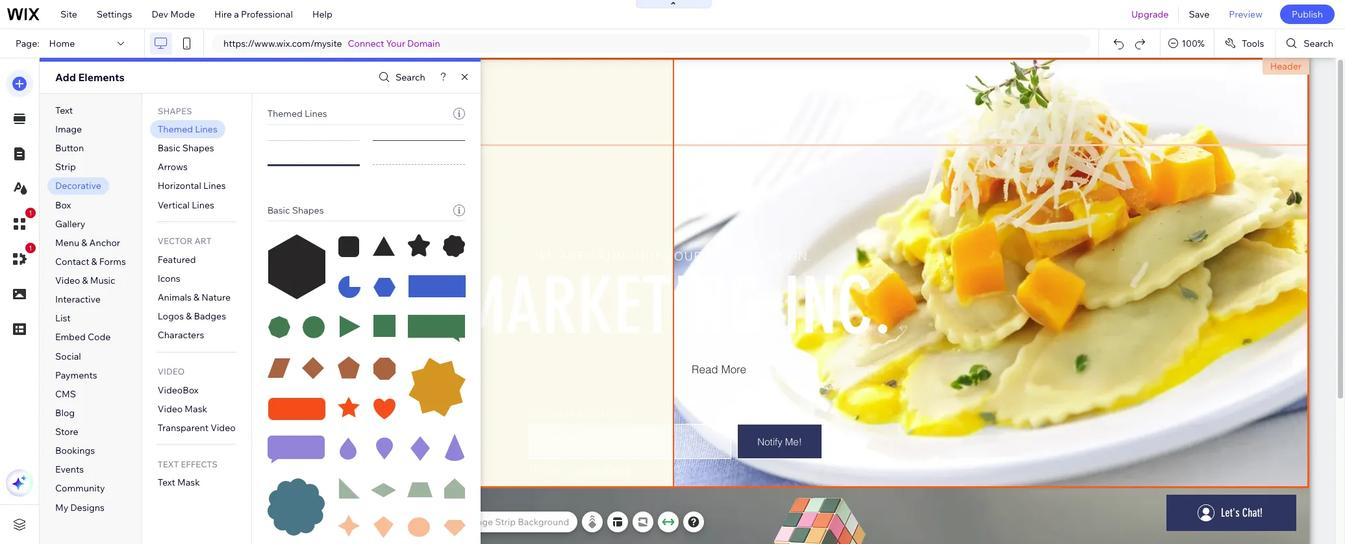 Task type: describe. For each thing, give the bounding box(es) containing it.
0 vertical spatial strip
[[55, 161, 76, 173]]

columns
[[401, 516, 439, 528]]

2 vertical spatial shapes
[[292, 205, 324, 216]]

1 1 button from the top
[[6, 208, 36, 238]]

community
[[55, 483, 105, 495]]

publish button
[[1280, 5, 1335, 24]]

your
[[386, 38, 405, 49]]

menu & anchor
[[55, 237, 120, 249]]

social
[[55, 351, 81, 362]]

my designs
[[55, 502, 105, 514]]

& for forms
[[91, 256, 97, 268]]

logos & badges
[[158, 311, 226, 322]]

preview button
[[1220, 0, 1273, 29]]

manage columns
[[364, 516, 439, 528]]

preview
[[1229, 8, 1263, 20]]

change strip background
[[460, 516, 569, 528]]

text mask
[[158, 477, 200, 489]]

horizontal
[[158, 180, 201, 192]]

& for nature
[[194, 292, 200, 303]]

arrows
[[158, 161, 188, 173]]

text for text effects
[[158, 459, 179, 469]]

& for badges
[[186, 311, 192, 322]]

0 horizontal spatial themed
[[158, 124, 193, 135]]

background
[[518, 516, 569, 528]]

1 horizontal spatial basic shapes
[[267, 205, 324, 216]]

dev mode
[[152, 8, 195, 20]]

0 vertical spatial search button
[[1277, 29, 1345, 58]]

code
[[88, 332, 111, 343]]

1 horizontal spatial themed
[[267, 108, 303, 120]]

badges
[[194, 311, 226, 322]]

vertical lines
[[158, 199, 214, 211]]

0 horizontal spatial search button
[[376, 68, 425, 87]]

1 horizontal spatial strip
[[363, 492, 384, 504]]

interactive
[[55, 294, 101, 306]]

change
[[460, 516, 493, 528]]

videobox
[[158, 384, 199, 396]]

professional
[[241, 8, 293, 20]]

button
[[55, 142, 84, 154]]

video for video & music
[[55, 275, 80, 287]]

1 vertical spatial search
[[396, 71, 425, 83]]

elements
[[78, 71, 125, 84]]

tools button
[[1215, 29, 1276, 58]]

bookings
[[55, 445, 95, 457]]

art
[[195, 236, 212, 246]]

add
[[55, 71, 76, 84]]

video mask
[[158, 403, 207, 415]]

my
[[55, 502, 68, 514]]

2 1 from the top
[[29, 244, 33, 252]]

publish
[[1292, 8, 1323, 20]]

tools
[[1242, 38, 1265, 49]]

dev
[[152, 8, 168, 20]]

mask for video mask
[[185, 403, 207, 415]]

site
[[60, 8, 77, 20]]

image
[[55, 124, 82, 135]]

featured
[[158, 254, 196, 266]]

0 horizontal spatial basic shapes
[[158, 142, 214, 154]]

a
[[234, 8, 239, 20]]

1 1 from the top
[[29, 209, 33, 217]]

hire a professional
[[214, 8, 293, 20]]

manage
[[364, 516, 399, 528]]

transparent
[[158, 422, 209, 434]]

connect
[[348, 38, 384, 49]]

help
[[312, 8, 332, 20]]

embed code
[[55, 332, 111, 343]]

transparent video
[[158, 422, 236, 434]]

gallery
[[55, 218, 85, 230]]

blog
[[55, 407, 75, 419]]



Task type: locate. For each thing, give the bounding box(es) containing it.
0 vertical spatial search
[[1304, 38, 1334, 49]]

video down videobox
[[158, 403, 183, 415]]

box
[[55, 199, 71, 211]]

text for text mask
[[158, 477, 175, 489]]

2 vertical spatial text
[[158, 477, 175, 489]]

nature
[[202, 292, 231, 303]]

& right the menu
[[81, 237, 87, 249]]

0 vertical spatial basic
[[158, 142, 180, 154]]

strip right "change"
[[495, 516, 516, 528]]

save
[[1189, 8, 1210, 20]]

domain
[[407, 38, 440, 49]]

contact & forms
[[55, 256, 126, 268]]

upgrade
[[1132, 8, 1169, 20]]

store
[[55, 426, 78, 438]]

1
[[29, 209, 33, 217], [29, 244, 33, 252]]

2 vertical spatial strip
[[495, 516, 516, 528]]

themed lines
[[267, 108, 327, 120], [158, 124, 218, 135]]

1 button left the menu
[[6, 243, 36, 273]]

text up image
[[55, 105, 73, 116]]

0 horizontal spatial search
[[396, 71, 425, 83]]

basic
[[158, 142, 180, 154], [267, 205, 290, 216]]

search button
[[1277, 29, 1345, 58], [376, 68, 425, 87]]

decorative
[[55, 180, 101, 192]]

contact
[[55, 256, 89, 268]]

1 button left box
[[6, 208, 36, 238]]

1 vertical spatial text
[[158, 459, 179, 469]]

& for anchor
[[81, 237, 87, 249]]

1 horizontal spatial search button
[[1277, 29, 1345, 58]]

themed
[[267, 108, 303, 120], [158, 124, 193, 135]]

1 horizontal spatial search
[[1304, 38, 1334, 49]]

video down contact
[[55, 275, 80, 287]]

strip
[[55, 161, 76, 173], [363, 492, 384, 504], [495, 516, 516, 528]]

text
[[55, 105, 73, 116], [158, 459, 179, 469], [158, 477, 175, 489]]

home
[[49, 38, 75, 49]]

text effects
[[158, 459, 218, 469]]

0 vertical spatial 1 button
[[6, 208, 36, 238]]

anchor
[[89, 237, 120, 249]]

1 vertical spatial themed lines
[[158, 124, 218, 135]]

list
[[55, 313, 71, 324]]

hire
[[214, 8, 232, 20]]

vertical
[[158, 199, 190, 211]]

logos
[[158, 311, 184, 322]]

https://www.wix.com/mysite connect your domain
[[223, 38, 440, 49]]

0 vertical spatial mask
[[185, 403, 207, 415]]

search button down your
[[376, 68, 425, 87]]

2 horizontal spatial strip
[[495, 516, 516, 528]]

video
[[55, 275, 80, 287], [158, 366, 185, 377], [158, 403, 183, 415], [211, 422, 236, 434]]

search
[[1304, 38, 1334, 49], [396, 71, 425, 83]]

search down the publish button
[[1304, 38, 1334, 49]]

music
[[90, 275, 115, 287]]

text down text effects
[[158, 477, 175, 489]]

0 horizontal spatial strip
[[55, 161, 76, 173]]

0 vertical spatial themed
[[267, 108, 303, 120]]

0 vertical spatial 1
[[29, 209, 33, 217]]

shapes
[[158, 106, 192, 116], [182, 142, 214, 154], [292, 205, 324, 216]]

video & music
[[55, 275, 115, 287]]

0 horizontal spatial basic
[[158, 142, 180, 154]]

1 button
[[6, 208, 36, 238], [6, 243, 36, 273]]

basic shapes
[[158, 142, 214, 154], [267, 205, 324, 216]]

strip down button at the left top of page
[[55, 161, 76, 173]]

settings
[[97, 8, 132, 20]]

video for video mask
[[158, 403, 183, 415]]

payments
[[55, 369, 97, 381]]

0 vertical spatial themed lines
[[267, 108, 327, 120]]

1 left the menu
[[29, 244, 33, 252]]

& for music
[[82, 275, 88, 287]]

0 vertical spatial shapes
[[158, 106, 192, 116]]

text up text mask
[[158, 459, 179, 469]]

icons
[[158, 273, 180, 285]]

2 1 button from the top
[[6, 243, 36, 273]]

1 vertical spatial 1 button
[[6, 243, 36, 273]]

mask up the transparent video
[[185, 403, 207, 415]]

video right transparent
[[211, 422, 236, 434]]

vector art
[[158, 236, 212, 246]]

lines
[[305, 108, 327, 120], [195, 124, 218, 135], [203, 180, 226, 192], [192, 199, 214, 211]]

& up logos & badges
[[194, 292, 200, 303]]

1 vertical spatial basic
[[267, 205, 290, 216]]

designs
[[70, 502, 105, 514]]

embed
[[55, 332, 86, 343]]

& right logos
[[186, 311, 192, 322]]

https://www.wix.com/mysite
[[223, 38, 342, 49]]

animals & nature
[[158, 292, 231, 303]]

1 vertical spatial strip
[[363, 492, 384, 504]]

mode
[[170, 8, 195, 20]]

animals
[[158, 292, 192, 303]]

mask
[[185, 403, 207, 415], [177, 477, 200, 489]]

cms
[[55, 388, 76, 400]]

0 horizontal spatial themed lines
[[158, 124, 218, 135]]

1 vertical spatial mask
[[177, 477, 200, 489]]

1 vertical spatial shapes
[[182, 142, 214, 154]]

effects
[[181, 459, 218, 469]]

strip up manage
[[363, 492, 384, 504]]

1 vertical spatial themed
[[158, 124, 193, 135]]

1 vertical spatial search button
[[376, 68, 425, 87]]

add elements
[[55, 71, 125, 84]]

100%
[[1182, 38, 1205, 49]]

forms
[[99, 256, 126, 268]]

text for text
[[55, 105, 73, 116]]

characters
[[158, 330, 204, 341]]

& left music
[[82, 275, 88, 287]]

events
[[55, 464, 84, 476]]

vector
[[158, 236, 193, 246]]

1 horizontal spatial basic
[[267, 205, 290, 216]]

1 vertical spatial basic shapes
[[267, 205, 324, 216]]

0 vertical spatial basic shapes
[[158, 142, 214, 154]]

video for video
[[158, 366, 185, 377]]

mask for text mask
[[177, 477, 200, 489]]

mask down text effects
[[177, 477, 200, 489]]

100% button
[[1161, 29, 1214, 58]]

&
[[81, 237, 87, 249], [91, 256, 97, 268], [82, 275, 88, 287], [194, 292, 200, 303], [186, 311, 192, 322]]

1 left box
[[29, 209, 33, 217]]

menu
[[55, 237, 79, 249]]

0 vertical spatial text
[[55, 105, 73, 116]]

search down "domain"
[[396, 71, 425, 83]]

video up videobox
[[158, 366, 185, 377]]

header
[[1271, 60, 1302, 72]]

search button down the publish button
[[1277, 29, 1345, 58]]

save button
[[1179, 0, 1220, 29]]

& left "forms"
[[91, 256, 97, 268]]

horizontal lines
[[158, 180, 226, 192]]

1 horizontal spatial themed lines
[[267, 108, 327, 120]]

1 vertical spatial 1
[[29, 244, 33, 252]]



Task type: vqa. For each thing, say whether or not it's contained in the screenshot.
the topmost Search button
yes



